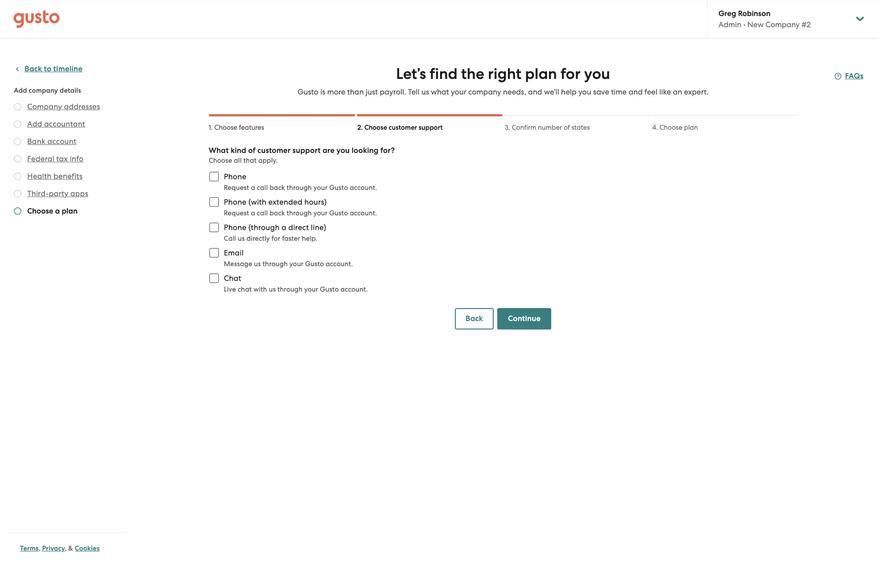 Task type: vqa. For each thing, say whether or not it's contained in the screenshot.
4-
no



Task type: locate. For each thing, give the bounding box(es) containing it.
choose a plan list
[[14, 101, 124, 219]]

you right help on the top of the page
[[579, 87, 592, 96]]

1 horizontal spatial back
[[466, 314, 483, 324]]

through for phone (with extended hours)
[[287, 209, 312, 217]]

for down phone (through a direct line)
[[272, 235, 280, 243]]

phone left '(with'
[[224, 198, 247, 207]]

0 horizontal spatial back
[[25, 64, 42, 74]]

2 request from the top
[[224, 209, 249, 217]]

choose plan
[[660, 124, 698, 132]]

third-party apps button
[[27, 188, 88, 199]]

account. for phone (with extended hours)
[[350, 209, 377, 217]]

0 vertical spatial plan
[[525, 65, 557, 83]]

of up that
[[248, 146, 256, 155]]

1 check image from the top
[[14, 120, 21, 128]]

us
[[422, 87, 429, 96], [238, 235, 245, 243], [254, 260, 261, 268], [269, 286, 276, 294]]

choose down the like
[[660, 124, 683, 132]]

gusto
[[298, 87, 319, 96], [329, 184, 348, 192], [329, 209, 348, 217], [305, 260, 324, 268], [320, 286, 339, 294]]

check image down add company details
[[14, 103, 21, 111]]

for
[[561, 65, 581, 83], [272, 235, 280, 243]]

0 vertical spatial customer
[[389, 124, 417, 132]]

1 vertical spatial check image
[[14, 138, 21, 145]]

check image for third-
[[14, 190, 21, 198]]

0 horizontal spatial of
[[248, 146, 256, 155]]

0 horizontal spatial support
[[293, 146, 321, 155]]

of for number
[[564, 124, 570, 132]]

plan inside choose a plan list
[[62, 207, 78, 216]]

1 vertical spatial support
[[293, 146, 321, 155]]

1 horizontal spatial of
[[564, 124, 570, 132]]

0 horizontal spatial ,
[[39, 545, 41, 553]]

support left are
[[293, 146, 321, 155]]

0 horizontal spatial for
[[272, 235, 280, 243]]

call up '(with'
[[257, 184, 268, 192]]

0 vertical spatial you
[[584, 65, 610, 83]]

0 vertical spatial phone
[[224, 172, 247, 181]]

check image for company
[[14, 103, 21, 111]]

request down '(with'
[[224, 209, 249, 217]]

company down the on the top
[[469, 87, 501, 96]]

1 back from the top
[[270, 184, 285, 192]]

your up live chat with us through your gusto account.
[[290, 260, 304, 268]]

for up help on the top of the page
[[561, 65, 581, 83]]

and left feel
[[629, 87, 643, 96]]

a
[[251, 184, 255, 192], [55, 207, 60, 216], [251, 209, 255, 217], [282, 223, 287, 232]]

cookies button
[[75, 543, 100, 554]]

your down hours)
[[314, 209, 328, 217]]

check image left bank
[[14, 138, 21, 145]]

0 horizontal spatial company
[[29, 87, 58, 95]]

1 vertical spatial add
[[27, 120, 42, 129]]

add inside button
[[27, 120, 42, 129]]

apps
[[70, 189, 88, 198]]

2 phone from the top
[[224, 198, 247, 207]]

back for back to timeline
[[25, 64, 42, 74]]

1 vertical spatial of
[[248, 146, 256, 155]]

choose down what
[[209, 157, 232, 165]]

3 phone from the top
[[224, 223, 247, 232]]

0 vertical spatial request
[[224, 184, 249, 192]]

faster
[[282, 235, 300, 243]]

faqs button
[[835, 71, 864, 82]]

are
[[323, 146, 335, 155]]

1 phone from the top
[[224, 172, 247, 181]]

plan down apps
[[62, 207, 78, 216]]

you for are
[[337, 146, 350, 155]]

0 vertical spatial check image
[[14, 103, 21, 111]]

0 vertical spatial call
[[257, 184, 268, 192]]

0 vertical spatial for
[[561, 65, 581, 83]]

time
[[611, 87, 627, 96]]

customer up apply.
[[258, 146, 291, 155]]

0 horizontal spatial add
[[14, 87, 27, 95]]

1 horizontal spatial ,
[[65, 545, 67, 553]]

3 check image from the top
[[14, 173, 21, 180]]

2 call from the top
[[257, 209, 268, 217]]

you right are
[[337, 146, 350, 155]]

1 horizontal spatial support
[[419, 124, 443, 132]]

,
[[39, 545, 41, 553], [65, 545, 67, 553]]

1 horizontal spatial for
[[561, 65, 581, 83]]

addresses
[[64, 102, 100, 111]]

directly
[[247, 235, 270, 243]]

1 vertical spatial customer
[[258, 146, 291, 155]]

phone for phone (with extended hours)
[[224, 198, 247, 207]]

1 vertical spatial call
[[257, 209, 268, 217]]

your for phone
[[314, 184, 328, 192]]

back down phone (with extended hours)
[[270, 209, 285, 217]]

chat
[[224, 274, 241, 283]]

choose for choose plan
[[660, 124, 683, 132]]

choose down third-
[[27, 207, 53, 216]]

0 vertical spatial request a call back through your gusto account.
[[224, 184, 377, 192]]

number
[[538, 124, 562, 132]]

through up direct
[[287, 209, 312, 217]]

that
[[244, 157, 257, 165]]

company left #2
[[766, 20, 800, 29]]

your
[[451, 87, 467, 96], [314, 184, 328, 192], [314, 209, 328, 217], [290, 260, 304, 268], [304, 286, 318, 294]]

1 check image from the top
[[14, 103, 21, 111]]

request
[[224, 184, 249, 192], [224, 209, 249, 217]]

1 , from the left
[[39, 545, 41, 553]]

info
[[70, 154, 84, 163]]

call
[[224, 235, 236, 243]]

a up faster
[[282, 223, 287, 232]]

customer up for?
[[389, 124, 417, 132]]

check image
[[14, 120, 21, 128], [14, 155, 21, 163], [14, 173, 21, 180], [14, 190, 21, 198]]

2 vertical spatial plan
[[62, 207, 78, 216]]

0 horizontal spatial customer
[[258, 146, 291, 155]]

1 vertical spatial request
[[224, 209, 249, 217]]

request for phone (with extended hours)
[[224, 209, 249, 217]]

admin
[[719, 20, 742, 29]]

3 check image from the top
[[14, 207, 21, 215]]

2 check image from the top
[[14, 155, 21, 163]]

check image left the health
[[14, 173, 21, 180]]

greg robinson admin • new company #2
[[719, 9, 811, 29]]

company
[[29, 87, 58, 95], [469, 87, 501, 96]]

0 horizontal spatial plan
[[62, 207, 78, 216]]

accountant
[[44, 120, 85, 129]]

2 check image from the top
[[14, 138, 21, 145]]

through down message us through your gusto account.
[[278, 286, 303, 294]]

your up hours)
[[314, 184, 328, 192]]

1 horizontal spatial and
[[629, 87, 643, 96]]

1 horizontal spatial customer
[[389, 124, 417, 132]]

states
[[572, 124, 590, 132]]

phone
[[224, 172, 247, 181], [224, 198, 247, 207], [224, 223, 247, 232]]

check image for federal
[[14, 155, 21, 163]]

1 vertical spatial phone
[[224, 198, 247, 207]]

request a call back through your gusto account. up direct
[[224, 209, 377, 217]]

like
[[660, 87, 671, 96]]

0 vertical spatial back
[[270, 184, 285, 192]]

hours)
[[305, 198, 327, 207]]

1 horizontal spatial company
[[469, 87, 501, 96]]

you inside 'what kind of customer support are you looking for? choose all that apply.'
[[337, 146, 350, 155]]

check image left add accountant
[[14, 120, 21, 128]]

health benefits
[[27, 172, 83, 181]]

1 horizontal spatial company
[[766, 20, 800, 29]]

continue
[[508, 314, 541, 324]]

1 request a call back through your gusto account. from the top
[[224, 184, 377, 192]]

find
[[430, 65, 458, 83]]

check image
[[14, 103, 21, 111], [14, 138, 21, 145], [14, 207, 21, 215]]

0 vertical spatial add
[[14, 87, 27, 95]]

1 vertical spatial for
[[272, 235, 280, 243]]

1 request from the top
[[224, 184, 249, 192]]

2 , from the left
[[65, 545, 67, 553]]

a up '(with'
[[251, 184, 255, 192]]

company down back to timeline button
[[29, 87, 58, 95]]

add down back to timeline button
[[14, 87, 27, 95]]

2 vertical spatial check image
[[14, 207, 21, 215]]

is
[[320, 87, 326, 96]]

of inside 'what kind of customer support are you looking for? choose all that apply.'
[[248, 146, 256, 155]]

phone down all
[[224, 172, 247, 181]]

check image left choose a plan
[[14, 207, 21, 215]]

2 horizontal spatial plan
[[684, 124, 698, 132]]

0 vertical spatial company
[[766, 20, 800, 29]]

call
[[257, 184, 268, 192], [257, 209, 268, 217]]

your right what at the top
[[451, 87, 467, 96]]

request a call back through your gusto account. for phone
[[224, 184, 377, 192]]

through for chat
[[278, 286, 303, 294]]

all
[[234, 157, 242, 165]]

0 vertical spatial support
[[419, 124, 443, 132]]

choose inside list
[[27, 207, 53, 216]]

of left the "states"
[[564, 124, 570, 132]]

plan down the expert.
[[684, 124, 698, 132]]

choose for choose customer support
[[365, 124, 387, 132]]

us right with
[[269, 286, 276, 294]]

request for phone
[[224, 184, 249, 192]]

add accountant
[[27, 120, 85, 129]]

choose inside 'what kind of customer support are you looking for? choose all that apply.'
[[209, 157, 232, 165]]

2 back from the top
[[270, 209, 285, 217]]

terms link
[[20, 545, 39, 553]]

add up bank
[[27, 120, 42, 129]]

through up extended
[[287, 184, 312, 192]]

account. for phone
[[350, 184, 377, 192]]

request a call back through your gusto account.
[[224, 184, 377, 192], [224, 209, 377, 217]]

2 request a call back through your gusto account. from the top
[[224, 209, 377, 217]]

us right message
[[254, 260, 261, 268]]

1 vertical spatial request a call back through your gusto account.
[[224, 209, 377, 217]]

through for phone
[[287, 184, 312, 192]]

a down the "third-party apps"
[[55, 207, 60, 216]]

bank account
[[27, 137, 76, 146]]

customer
[[389, 124, 417, 132], [258, 146, 291, 155]]

request a call back through your gusto account. for phone (with extended hours)
[[224, 209, 377, 217]]

check image left federal on the top of page
[[14, 155, 21, 163]]

phone up call
[[224, 223, 247, 232]]

add for add accountant
[[27, 120, 42, 129]]

call down '(with'
[[257, 209, 268, 217]]

you up save
[[584, 65, 610, 83]]

choose a plan
[[27, 207, 78, 216]]

confirm
[[512, 124, 537, 132]]

third-party apps
[[27, 189, 88, 198]]

us right the 'tell' on the top of page
[[422, 87, 429, 96]]

you
[[584, 65, 610, 83], [579, 87, 592, 96], [337, 146, 350, 155]]

2 vertical spatial phone
[[224, 223, 247, 232]]

support
[[419, 124, 443, 132], [293, 146, 321, 155]]

check image left third-
[[14, 190, 21, 198]]

account
[[47, 137, 76, 146]]

0 vertical spatial back
[[25, 64, 42, 74]]

company down add company details
[[27, 102, 62, 111]]

feel
[[645, 87, 658, 96]]

request a call back through your gusto account. up extended
[[224, 184, 377, 192]]

help
[[561, 87, 577, 96]]

back up phone (with extended hours)
[[270, 184, 285, 192]]

plan up we'll
[[525, 65, 557, 83]]

and left we'll
[[528, 87, 542, 96]]

add
[[14, 87, 27, 95], [27, 120, 42, 129]]

us inside "let's find the right plan for you gusto is more than just payroll. tell us what your company needs, and we'll help you save time and feel like an expert."
[[422, 87, 429, 96]]

account. for chat
[[341, 286, 368, 294]]

4 check image from the top
[[14, 190, 21, 198]]

, left privacy link
[[39, 545, 41, 553]]

1 vertical spatial company
[[27, 102, 62, 111]]

gusto inside "let's find the right plan for you gusto is more than just payroll. tell us what your company needs, and we'll help you save time and feel like an expert."
[[298, 87, 319, 96]]

1 horizontal spatial plan
[[525, 65, 557, 83]]

request up '(with'
[[224, 184, 249, 192]]

0 horizontal spatial company
[[27, 102, 62, 111]]

line)
[[311, 223, 326, 232]]

message
[[224, 260, 252, 268]]

for?
[[381, 146, 395, 155]]

your for phone (with extended hours)
[[314, 209, 328, 217]]

1 call from the top
[[257, 184, 268, 192]]

1 vertical spatial back
[[270, 209, 285, 217]]

chat
[[238, 286, 252, 294]]

2 vertical spatial you
[[337, 146, 350, 155]]

choose up what
[[214, 124, 237, 132]]

your down message us through your gusto account.
[[304, 286, 318, 294]]

choose up looking
[[365, 124, 387, 132]]

us right call
[[238, 235, 245, 243]]

1 horizontal spatial add
[[27, 120, 42, 129]]

company inside greg robinson admin • new company #2
[[766, 20, 800, 29]]

of
[[564, 124, 570, 132], [248, 146, 256, 155]]

message us through your gusto account.
[[224, 260, 353, 268]]

0 horizontal spatial and
[[528, 87, 542, 96]]

support down what at the top
[[419, 124, 443, 132]]

cookies
[[75, 545, 100, 553]]

call us directly for faster help.
[[224, 235, 318, 243]]

continue button
[[498, 308, 552, 330]]

company
[[766, 20, 800, 29], [27, 102, 62, 111]]

1 vertical spatial back
[[466, 314, 483, 324]]

, left &
[[65, 545, 67, 553]]

0 vertical spatial of
[[564, 124, 570, 132]]

through
[[287, 184, 312, 192], [287, 209, 312, 217], [263, 260, 288, 268], [278, 286, 303, 294]]



Task type: describe. For each thing, give the bounding box(es) containing it.
choose for choose features
[[214, 124, 237, 132]]

we'll
[[544, 87, 560, 96]]

right
[[488, 65, 522, 83]]

faqs
[[846, 71, 864, 81]]

third-
[[27, 189, 49, 198]]

needs,
[[503, 87, 526, 96]]

home image
[[13, 10, 60, 28]]

Phone (through a direct line) checkbox
[[204, 218, 224, 237]]

customer inside 'what kind of customer support are you looking for? choose all that apply.'
[[258, 146, 291, 155]]

call for phone
[[257, 184, 268, 192]]

check image for health
[[14, 173, 21, 180]]

1 and from the left
[[528, 87, 542, 96]]

Phone checkbox
[[204, 167, 224, 187]]

phone (with extended hours)
[[224, 198, 327, 207]]

back for back
[[466, 314, 483, 324]]

with
[[254, 286, 267, 294]]

the
[[461, 65, 485, 83]]

phone for phone (through a direct line)
[[224, 223, 247, 232]]

(through
[[249, 223, 280, 232]]

back to timeline
[[25, 64, 83, 74]]

federal tax info
[[27, 154, 84, 163]]

choose features
[[214, 124, 264, 132]]

through down call us directly for faster help.
[[263, 260, 288, 268]]

timeline
[[53, 64, 83, 74]]

email
[[224, 249, 244, 257]]

extended
[[269, 198, 303, 207]]

of for kind
[[248, 146, 256, 155]]

•
[[744, 20, 746, 29]]

expert.
[[684, 87, 709, 96]]

2 and from the left
[[629, 87, 643, 96]]

help.
[[302, 235, 318, 243]]

support inside 'what kind of customer support are you looking for? choose all that apply.'
[[293, 146, 321, 155]]

1 vertical spatial you
[[579, 87, 592, 96]]

just
[[366, 87, 378, 96]]

#2
[[802, 20, 811, 29]]

what
[[431, 87, 449, 96]]

back to timeline button
[[14, 64, 83, 75]]

new
[[748, 20, 764, 29]]

phone for phone
[[224, 172, 247, 181]]

check image for add
[[14, 120, 21, 128]]

back for phone (with extended hours)
[[270, 209, 285, 217]]

robinson
[[738, 9, 771, 18]]

back for phone
[[270, 184, 285, 192]]

direct
[[289, 223, 309, 232]]

company inside "let's find the right plan for you gusto is more than just payroll. tell us what your company needs, and we'll help you save time and feel like an expert."
[[469, 87, 501, 96]]

company addresses
[[27, 102, 100, 111]]

tax
[[56, 154, 68, 163]]

greg
[[719, 9, 737, 18]]

an
[[673, 87, 683, 96]]

back button
[[455, 308, 494, 330]]

live
[[224, 286, 236, 294]]

a down '(with'
[[251, 209, 255, 217]]

payroll.
[[380, 87, 406, 96]]

terms
[[20, 545, 39, 553]]

&
[[68, 545, 73, 553]]

choose customer support
[[365, 124, 443, 132]]

phone (through a direct line)
[[224, 223, 326, 232]]

plan inside "let's find the right plan for you gusto is more than just payroll. tell us what your company needs, and we'll help you save time and feel like an expert."
[[525, 65, 557, 83]]

features
[[239, 124, 264, 132]]

more
[[327, 87, 346, 96]]

federal
[[27, 154, 54, 163]]

(with
[[249, 198, 267, 207]]

live chat with us through your gusto account.
[[224, 286, 368, 294]]

gusto for phone (with extended hours)
[[329, 209, 348, 217]]

your for chat
[[304, 286, 318, 294]]

company inside button
[[27, 102, 62, 111]]

gusto for chat
[[320, 286, 339, 294]]

your inside "let's find the right plan for you gusto is more than just payroll. tell us what your company needs, and we'll help you save time and feel like an expert."
[[451, 87, 467, 96]]

terms , privacy , & cookies
[[20, 545, 100, 553]]

for inside "let's find the right plan for you gusto is more than just payroll. tell us what your company needs, and we'll help you save time and feel like an expert."
[[561, 65, 581, 83]]

save
[[593, 87, 610, 96]]

privacy
[[42, 545, 65, 553]]

company addresses button
[[27, 101, 100, 112]]

Phone (with extended hours) checkbox
[[204, 192, 224, 212]]

confirm number of states
[[512, 124, 590, 132]]

health
[[27, 172, 52, 181]]

Email checkbox
[[204, 243, 224, 263]]

privacy link
[[42, 545, 65, 553]]

add company details
[[14, 87, 81, 95]]

Chat checkbox
[[204, 269, 224, 288]]

choose for choose a plan
[[27, 207, 53, 216]]

what kind of customer support are you looking for? choose all that apply.
[[209, 146, 395, 165]]

a inside list
[[55, 207, 60, 216]]

federal tax info button
[[27, 153, 84, 164]]

gusto for phone
[[329, 184, 348, 192]]

what
[[209, 146, 229, 155]]

tell
[[408, 87, 420, 96]]

you for for
[[584, 65, 610, 83]]

party
[[49, 189, 68, 198]]

apply.
[[258, 157, 278, 165]]

add for add company details
[[14, 87, 27, 95]]

check image for bank
[[14, 138, 21, 145]]

1 vertical spatial plan
[[684, 124, 698, 132]]

health benefits button
[[27, 171, 83, 182]]

to
[[44, 64, 51, 74]]

let's
[[396, 65, 426, 83]]

kind
[[231, 146, 246, 155]]

call for phone (with extended hours)
[[257, 209, 268, 217]]

bank account button
[[27, 136, 76, 147]]

bank
[[27, 137, 46, 146]]

benefits
[[54, 172, 83, 181]]

details
[[60, 87, 81, 95]]

let's find the right plan for you gusto is more than just payroll. tell us what your company needs, and we'll help you save time and feel like an expert.
[[298, 65, 709, 96]]



